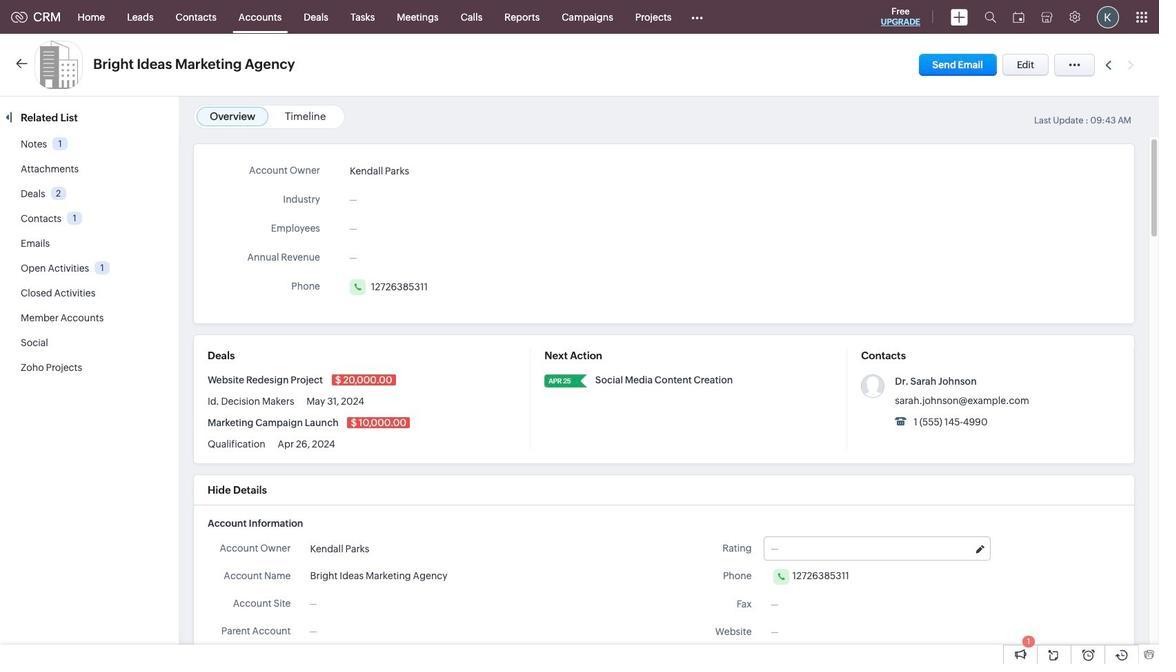 Task type: locate. For each thing, give the bounding box(es) containing it.
Other Modules field
[[683, 6, 712, 28]]

create menu image
[[951, 9, 968, 25]]

create menu element
[[942, 0, 976, 33]]

profile image
[[1097, 6, 1119, 28]]

logo image
[[11, 11, 28, 22]]

next record image
[[1128, 60, 1137, 69]]



Task type: vqa. For each thing, say whether or not it's contained in the screenshot.
rightmost the Phone
no



Task type: describe. For each thing, give the bounding box(es) containing it.
profile element
[[1089, 0, 1127, 33]]

search image
[[985, 11, 996, 23]]

search element
[[976, 0, 1005, 34]]

calendar image
[[1013, 11, 1025, 22]]

previous record image
[[1105, 60, 1111, 69]]



